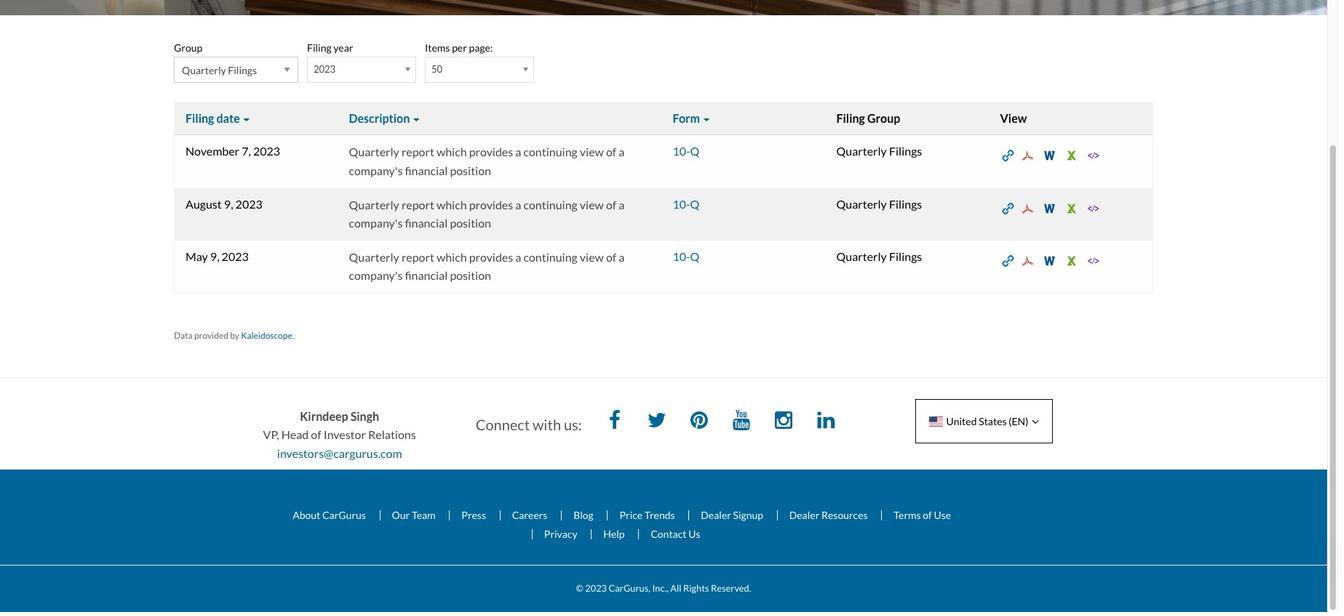 Task type: locate. For each thing, give the bounding box(es) containing it.
inc.,
[[653, 583, 669, 595]]

filing for filing date
[[186, 112, 214, 125]]

quarterly report which provides a continuing view of a company's financial position for may 9, 2023
[[349, 250, 625, 283]]

1 filings from the top
[[890, 144, 923, 158]]

10-q for may 9, 2023
[[673, 249, 700, 263]]

filings for november 7, 2023
[[890, 144, 923, 158]]

2 vertical spatial 10-q
[[673, 249, 700, 263]]

1 vertical spatial 10-
[[673, 197, 691, 211]]

9, right august at the left top of the page
[[224, 197, 233, 211]]

connect
[[476, 416, 530, 434]]

3 quarterly report which provides a continuing view of a company's financial position from the top
[[349, 250, 625, 283]]

2 continuing from the top
[[524, 198, 578, 211]]

quarterly report which provides a continuing view of a company's financial position
[[349, 145, 625, 178], [349, 198, 625, 230], [349, 250, 625, 283]]

filing
[[307, 42, 332, 54], [186, 112, 214, 125], [837, 112, 865, 125]]

1 horizontal spatial 9,
[[224, 197, 233, 211]]

2 vertical spatial view
[[580, 250, 604, 264]]

filings for august 9, 2023
[[890, 197, 923, 211]]

financial for november 7, 2023
[[405, 164, 448, 178]]

2023 right may
[[222, 249, 249, 263]]

0 vertical spatial continuing
[[524, 145, 578, 159]]

0 vertical spatial 10-
[[673, 144, 691, 158]]

0 vertical spatial which
[[437, 145, 467, 159]]

0 vertical spatial filings
[[890, 144, 923, 158]]

report for november 7, 2023
[[402, 145, 435, 159]]

2 vertical spatial report
[[402, 250, 435, 264]]

0 vertical spatial quarterly report which provides a continuing view of a company's financial position
[[349, 145, 625, 178]]

terms of use link
[[882, 510, 963, 522]]

2 10- from the top
[[673, 197, 691, 211]]

1 vertical spatial quarterly report which provides a continuing view of a company's financial position
[[349, 198, 625, 230]]

9,
[[224, 197, 233, 211], [210, 249, 220, 263]]

states
[[979, 416, 1007, 428]]

facebook image
[[600, 408, 630, 437]]

2 quarterly report which provides a continuing view of a company's financial position from the top
[[349, 198, 625, 230]]

3 report from the top
[[402, 250, 435, 264]]

quarterly report which provides a continuing view of a company's financial position for november 7, 2023
[[349, 145, 625, 178]]

1 vertical spatial quarterly filings
[[837, 197, 923, 211]]

investors@cargurus.com link
[[277, 447, 402, 461]]

dealer
[[701, 510, 732, 522], [790, 510, 820, 522]]

3 q from the top
[[691, 249, 700, 263]]

1 vertical spatial company's
[[349, 216, 403, 230]]

group
[[174, 42, 203, 54], [868, 112, 901, 125]]

1 vertical spatial provides
[[469, 198, 513, 211]]

which
[[437, 145, 467, 159], [437, 198, 467, 211], [437, 250, 467, 264]]

1 10- from the top
[[673, 144, 691, 158]]

of inside kirndeep singh vp, head of investor relations investors@cargurus.com
[[311, 428, 322, 442]]

twitter image
[[643, 408, 672, 437]]

1 provides from the top
[[469, 145, 513, 159]]

items
[[425, 42, 450, 54]]

2 vertical spatial 10-
[[673, 249, 691, 263]]

10-q link
[[673, 144, 700, 158], [673, 197, 700, 211], [673, 249, 700, 263]]

of
[[606, 145, 617, 159], [606, 198, 617, 211], [606, 250, 617, 264], [311, 428, 322, 442], [923, 510, 932, 522]]

3 10-q from the top
[[673, 249, 700, 263]]

help
[[604, 528, 625, 541]]

dealer resources link
[[777, 510, 880, 522]]

0 vertical spatial 9,
[[224, 197, 233, 211]]

2 vertical spatial company's
[[349, 269, 403, 283]]

1 horizontal spatial dealer
[[790, 510, 820, 522]]

1 view from the top
[[580, 145, 604, 159]]

2 vertical spatial 10-q link
[[673, 249, 700, 263]]

2 10-q from the top
[[673, 197, 700, 211]]

year
[[334, 42, 353, 54]]

rights
[[684, 583, 709, 595]]

1 report from the top
[[402, 145, 435, 159]]

2 q from the top
[[691, 197, 700, 211]]

0 vertical spatial company's
[[349, 164, 403, 178]]

privacy
[[544, 528, 578, 541]]

1 dealer from the left
[[701, 510, 732, 522]]

2 10-q link from the top
[[673, 197, 700, 211]]

1 10-q link from the top
[[673, 144, 700, 158]]

2 quarterly filings from the top
[[837, 197, 923, 211]]

view for november 7, 2023
[[580, 145, 604, 159]]

investors@cargurus.com
[[277, 447, 402, 461]]

2 view from the top
[[580, 198, 604, 211]]

signup
[[733, 510, 764, 522]]

view
[[1001, 112, 1027, 125]]

1 vertical spatial which
[[437, 198, 467, 211]]

relations
[[368, 428, 416, 442]]

november 7, 2023
[[186, 144, 280, 158]]

view for may 9, 2023
[[580, 250, 604, 264]]

3 which from the top
[[437, 250, 467, 264]]

pinterest image
[[685, 408, 714, 437]]

august 9, 2023
[[186, 197, 263, 211]]

1 company's from the top
[[349, 164, 403, 178]]

3 10-q link from the top
[[673, 249, 700, 263]]

about cargurus
[[293, 510, 366, 522]]

0 vertical spatial provides
[[469, 145, 513, 159]]

3 10- from the top
[[673, 249, 691, 263]]

dealer left resources
[[790, 510, 820, 522]]

2 vertical spatial continuing
[[524, 250, 578, 264]]

filings
[[890, 144, 923, 158], [890, 197, 923, 211], [890, 249, 923, 263]]

1 quarterly report which provides a continuing view of a company's financial position from the top
[[349, 145, 625, 178]]

1 vertical spatial q
[[691, 197, 700, 211]]

0 vertical spatial report
[[402, 145, 435, 159]]

a
[[516, 145, 522, 159], [619, 145, 625, 159], [516, 198, 522, 211], [619, 198, 625, 211], [516, 250, 522, 264], [619, 250, 625, 264]]

2 position from the top
[[450, 216, 491, 230]]

3 view from the top
[[580, 250, 604, 264]]

cargurus
[[322, 510, 366, 522]]

0 horizontal spatial filing
[[186, 112, 214, 125]]

of inside terms of use privacy
[[923, 510, 932, 522]]

2 which from the top
[[437, 198, 467, 211]]

2 company's from the top
[[349, 216, 403, 230]]

2 vertical spatial which
[[437, 250, 467, 264]]

help link
[[591, 528, 637, 541]]

1 vertical spatial continuing
[[524, 198, 578, 211]]

2 vertical spatial q
[[691, 249, 700, 263]]

1 vertical spatial 10-q link
[[673, 197, 700, 211]]

reserved.
[[711, 583, 752, 595]]

privacy link
[[532, 528, 589, 541]]

2 financial from the top
[[405, 216, 448, 230]]

3 continuing from the top
[[524, 250, 578, 264]]

quarterly filings for november 7, 2023
[[837, 144, 923, 158]]

data provided by kaleidoscope .
[[174, 330, 294, 341]]

company's
[[349, 164, 403, 178], [349, 216, 403, 230], [349, 269, 403, 283]]

1 vertical spatial filings
[[890, 197, 923, 211]]

1 horizontal spatial filing
[[307, 42, 332, 54]]

connect with us:
[[476, 416, 582, 434]]

0 vertical spatial financial
[[405, 164, 448, 178]]

2 report from the top
[[402, 198, 435, 211]]

view
[[580, 145, 604, 159], [580, 198, 604, 211], [580, 250, 604, 264]]

continuing for november 7, 2023
[[524, 145, 578, 159]]

©
[[576, 583, 584, 595]]

3 filings from the top
[[890, 249, 923, 263]]

10- for august 9, 2023
[[673, 197, 691, 211]]

3 provides from the top
[[469, 250, 513, 264]]

press link
[[449, 510, 498, 522]]

which for may 9, 2023
[[437, 250, 467, 264]]

terms of use privacy
[[544, 510, 952, 541]]

financial
[[405, 164, 448, 178], [405, 216, 448, 230], [405, 269, 448, 283]]

dealer resources
[[790, 510, 868, 522]]

2 vertical spatial financial
[[405, 269, 448, 283]]

2023 right august at the left top of the page
[[236, 197, 263, 211]]

2 vertical spatial position
[[450, 269, 491, 283]]

report for may 9, 2023
[[402, 250, 435, 264]]

1 10-q from the top
[[673, 144, 700, 158]]

3 company's from the top
[[349, 269, 403, 283]]

position for november 7, 2023
[[450, 164, 491, 178]]

2 vertical spatial provides
[[469, 250, 513, 264]]

0 horizontal spatial 9,
[[210, 249, 220, 263]]

kirndeep
[[300, 410, 348, 424]]

1 q from the top
[[691, 144, 700, 158]]

(en)
[[1009, 416, 1029, 428]]

0 horizontal spatial group
[[174, 42, 203, 54]]

.
[[292, 330, 294, 341]]

1 continuing from the top
[[524, 145, 578, 159]]

continuing
[[524, 145, 578, 159], [524, 198, 578, 211], [524, 250, 578, 264]]

report
[[402, 145, 435, 159], [402, 198, 435, 211], [402, 250, 435, 264]]

1 vertical spatial 9,
[[210, 249, 220, 263]]

2 filings from the top
[[890, 197, 923, 211]]

2 dealer from the left
[[790, 510, 820, 522]]

10-q
[[673, 144, 700, 158], [673, 197, 700, 211], [673, 249, 700, 263]]

2 vertical spatial quarterly filings
[[837, 249, 923, 263]]

0 vertical spatial 10-q
[[673, 144, 700, 158]]

quarterly filings
[[837, 144, 923, 158], [837, 197, 923, 211], [837, 249, 923, 263]]

1 vertical spatial financial
[[405, 216, 448, 230]]

1 financial from the top
[[405, 164, 448, 178]]

0 vertical spatial q
[[691, 144, 700, 158]]

3 financial from the top
[[405, 269, 448, 283]]

0 vertical spatial view
[[580, 145, 604, 159]]

position
[[450, 164, 491, 178], [450, 216, 491, 230], [450, 269, 491, 283]]

1 horizontal spatial group
[[868, 112, 901, 125]]

1 quarterly filings from the top
[[837, 144, 923, 158]]

1 position from the top
[[450, 164, 491, 178]]

1 which from the top
[[437, 145, 467, 159]]

10-
[[673, 144, 691, 158], [673, 197, 691, 211], [673, 249, 691, 263]]

9, right may
[[210, 249, 220, 263]]

continuing for may 9, 2023
[[524, 250, 578, 264]]

us image
[[930, 417, 943, 427]]

1 vertical spatial position
[[450, 216, 491, 230]]

0 horizontal spatial dealer
[[701, 510, 732, 522]]

10-q for august 9, 2023
[[673, 197, 700, 211]]

instagram image
[[770, 408, 799, 437]]

2 horizontal spatial filing
[[837, 112, 865, 125]]

0 vertical spatial position
[[450, 164, 491, 178]]

0 vertical spatial quarterly filings
[[837, 144, 923, 158]]

filing for filing year
[[307, 42, 332, 54]]

2 vertical spatial quarterly report which provides a continuing view of a company's financial position
[[349, 250, 625, 283]]

2023 for may 9, 2023
[[222, 249, 249, 263]]

2 provides from the top
[[469, 198, 513, 211]]

2023 right '7,'
[[253, 144, 280, 158]]

quarterly filings for may 9, 2023
[[837, 249, 923, 263]]

1 vertical spatial view
[[580, 198, 604, 211]]

1 vertical spatial report
[[402, 198, 435, 211]]

3 quarterly filings from the top
[[837, 249, 923, 263]]

our team link
[[380, 510, 447, 522]]

terms
[[894, 510, 921, 522]]

q
[[691, 144, 700, 158], [691, 197, 700, 211], [691, 249, 700, 263]]

0 vertical spatial group
[[174, 42, 203, 54]]

our
[[392, 510, 410, 522]]

1 vertical spatial 10-q
[[673, 197, 700, 211]]

© 2023 cargurus, inc., all rights reserved.
[[576, 583, 752, 595]]

form
[[673, 112, 700, 125]]

2 vertical spatial filings
[[890, 249, 923, 263]]

which for august 9, 2023
[[437, 198, 467, 211]]

all
[[671, 583, 682, 595]]

contact
[[651, 528, 687, 541]]

dealer left signup
[[701, 510, 732, 522]]

2023 link
[[307, 57, 416, 83]]

quarterly
[[837, 144, 887, 158], [349, 145, 400, 159], [837, 197, 887, 211], [349, 198, 400, 211], [837, 249, 887, 263], [349, 250, 400, 264]]

provides
[[469, 145, 513, 159], [469, 198, 513, 211], [469, 250, 513, 264]]

provides for may 9, 2023
[[469, 250, 513, 264]]

financial for may 9, 2023
[[405, 269, 448, 283]]

vp,
[[263, 428, 279, 442]]

3 position from the top
[[450, 269, 491, 283]]

of for may 9, 2023
[[606, 250, 617, 264]]

0 vertical spatial 10-q link
[[673, 144, 700, 158]]



Task type: vqa. For each thing, say whether or not it's contained in the screenshot.
topmost stock
no



Task type: describe. For each thing, give the bounding box(es) containing it.
9, for august
[[224, 197, 233, 211]]

blog
[[574, 510, 594, 522]]

careers
[[512, 510, 548, 522]]

kaleidoscope link
[[241, 330, 292, 341]]

description
[[349, 112, 410, 125]]

quarterly report which provides a continuing view of a company's financial position for august 9, 2023
[[349, 198, 625, 230]]

dealer for dealer resources
[[790, 510, 820, 522]]

cargurus,
[[609, 583, 651, 595]]

10-q link for august 9, 2023
[[673, 197, 700, 211]]

may 9, 2023
[[186, 249, 249, 263]]

q for november 7, 2023
[[691, 144, 700, 158]]

may
[[186, 249, 208, 263]]

filing date link
[[186, 110, 252, 125]]

contact us
[[651, 528, 701, 541]]

10- for november 7, 2023
[[673, 144, 691, 158]]

50 link
[[425, 57, 534, 83]]

report for august 9, 2023
[[402, 198, 435, 211]]

resources
[[822, 510, 868, 522]]

1 vertical spatial group
[[868, 112, 901, 125]]

contact us link
[[639, 528, 712, 541]]

dealer signup link
[[689, 510, 775, 522]]

dealer for dealer signup
[[701, 510, 732, 522]]

50
[[432, 64, 443, 75]]

page
[[469, 42, 491, 54]]

form link
[[673, 110, 712, 125]]

investor
[[324, 428, 366, 442]]

by
[[230, 330, 239, 341]]

united
[[947, 416, 977, 428]]

august
[[186, 197, 222, 211]]

of for august 9, 2023
[[606, 198, 617, 211]]

company's for august 9, 2023
[[349, 216, 403, 230]]

about
[[293, 510, 321, 522]]

continuing for august 9, 2023
[[524, 198, 578, 211]]

kaleidoscope
[[241, 330, 292, 341]]

position for august 9, 2023
[[450, 216, 491, 230]]

10-q link for november 7, 2023
[[673, 144, 700, 158]]

blog link
[[561, 510, 606, 522]]

provided
[[194, 330, 229, 341]]

2023 right ©
[[586, 583, 607, 595]]

team
[[412, 510, 436, 522]]

9, for may
[[210, 249, 220, 263]]

filing date
[[186, 112, 240, 125]]

us:
[[564, 416, 582, 434]]

price trends
[[620, 510, 675, 522]]

provides for november 7, 2023
[[469, 145, 513, 159]]

position for may 9, 2023
[[450, 269, 491, 283]]

10-q for november 7, 2023
[[673, 144, 700, 158]]

2023 down filing year
[[314, 64, 336, 75]]

of for november 7, 2023
[[606, 145, 617, 159]]

with
[[533, 416, 561, 434]]

careers link
[[500, 510, 559, 522]]

united states (en) button
[[916, 400, 1054, 444]]

kirndeep singh vp, head of investor relations investors@cargurus.com
[[263, 410, 416, 461]]

10- for may 9, 2023
[[673, 249, 691, 263]]

use
[[934, 510, 952, 522]]

per
[[452, 42, 467, 54]]

quarterly filings for august 9, 2023
[[837, 197, 923, 211]]

provides for august 9, 2023
[[469, 198, 513, 211]]

united states (en)
[[947, 416, 1029, 428]]

press
[[462, 510, 486, 522]]

connect with us element
[[476, 408, 852, 437]]

view for august 9, 2023
[[580, 198, 604, 211]]

youtube image
[[727, 408, 756, 437]]

financial for august 9, 2023
[[405, 216, 448, 230]]

singh
[[351, 410, 379, 424]]

about cargurus link
[[281, 510, 378, 522]]

trends
[[645, 510, 675, 522]]

data
[[174, 330, 193, 341]]

q for may 9, 2023
[[691, 249, 700, 263]]

company's for november 7, 2023
[[349, 164, 403, 178]]

us
[[689, 528, 701, 541]]

q for august 9, 2023
[[691, 197, 700, 211]]

items per page
[[425, 42, 491, 54]]

linkedin image
[[812, 408, 841, 437]]

2023 for august 9, 2023
[[236, 197, 263, 211]]

dealer signup
[[701, 510, 764, 522]]

2023 for november 7, 2023
[[253, 144, 280, 158]]

which for november 7, 2023
[[437, 145, 467, 159]]

our team
[[392, 510, 436, 522]]

company's for may 9, 2023
[[349, 269, 403, 283]]

price trends link
[[607, 510, 687, 522]]

10-q link for may 9, 2023
[[673, 249, 700, 263]]

filing group
[[837, 112, 901, 125]]

filings for may 9, 2023
[[890, 249, 923, 263]]

7,
[[242, 144, 251, 158]]

filing year
[[307, 42, 353, 54]]

filing for filing group
[[837, 112, 865, 125]]

price
[[620, 510, 643, 522]]

head
[[282, 428, 309, 442]]

description link
[[349, 110, 422, 125]]

date
[[217, 112, 240, 125]]

november
[[186, 144, 240, 158]]



